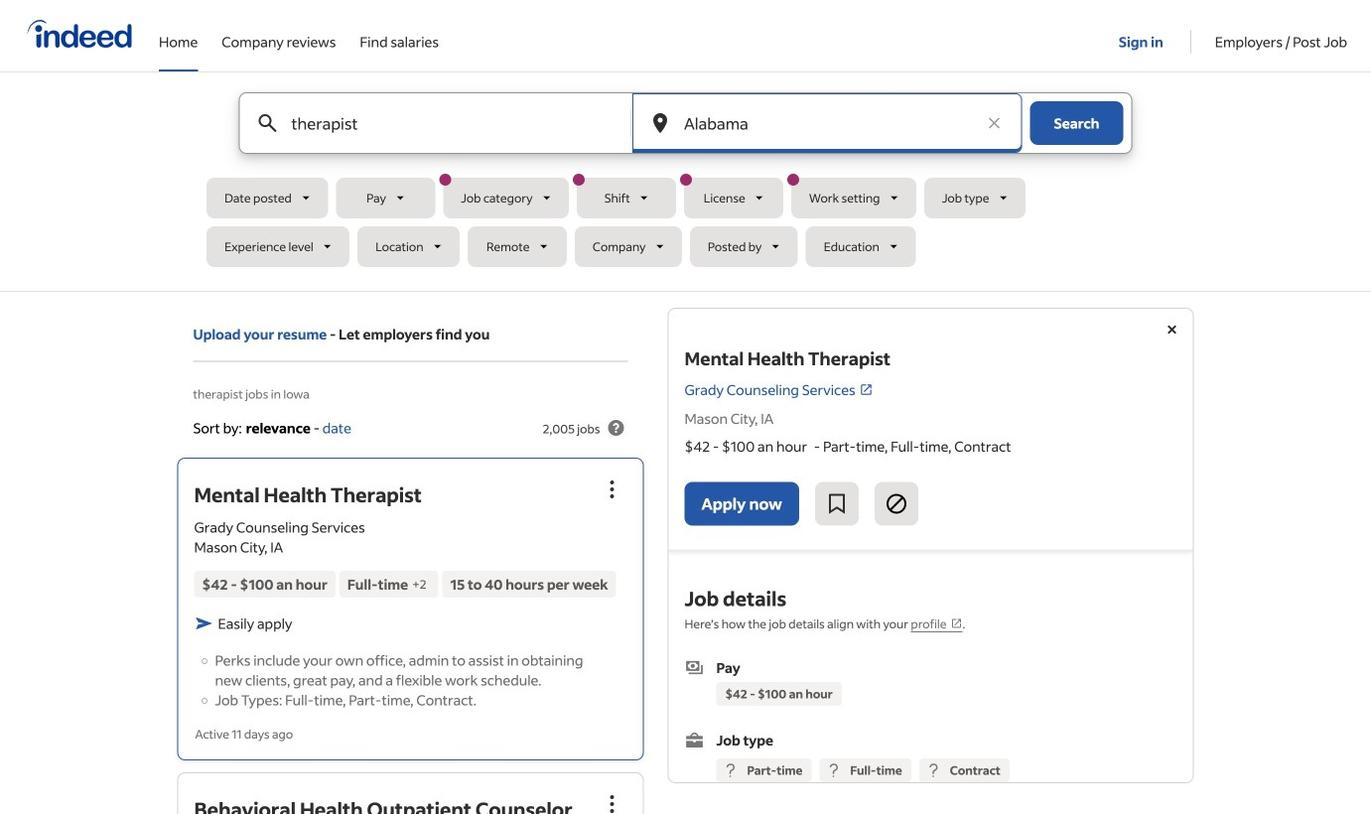 Task type: describe. For each thing, give the bounding box(es) containing it.
clear location input image
[[985, 113, 1005, 133]]

missing qualification image
[[825, 762, 843, 780]]

not interested image
[[885, 492, 909, 516]]

help icon image
[[604, 416, 628, 440]]

search: Job title, keywords, or company text field
[[288, 93, 598, 153]]

1 missing qualification image from the left
[[722, 762, 740, 780]]

grady counseling services (opens in a new tab) image
[[860, 383, 874, 397]]



Task type: vqa. For each thing, say whether or not it's contained in the screenshot.
topmost Full-
no



Task type: locate. For each thing, give the bounding box(es) containing it.
save this job image
[[825, 492, 849, 516]]

missing qualification image
[[722, 762, 740, 780], [925, 762, 943, 780]]

job preferences (opens in a new window) image
[[951, 618, 963, 630]]

job actions for mental health therapist is collapsed image
[[601, 478, 624, 502]]

close job details image
[[1161, 318, 1185, 342]]

None search field
[[207, 92, 1165, 275]]

Edit location text field
[[680, 93, 975, 153]]

2 missing qualification image from the left
[[925, 762, 943, 780]]

0 horizontal spatial missing qualification image
[[722, 762, 740, 780]]

job actions for behavioral health outpatient counselor is collapsed image
[[601, 793, 624, 815]]

1 horizontal spatial missing qualification image
[[925, 762, 943, 780]]



